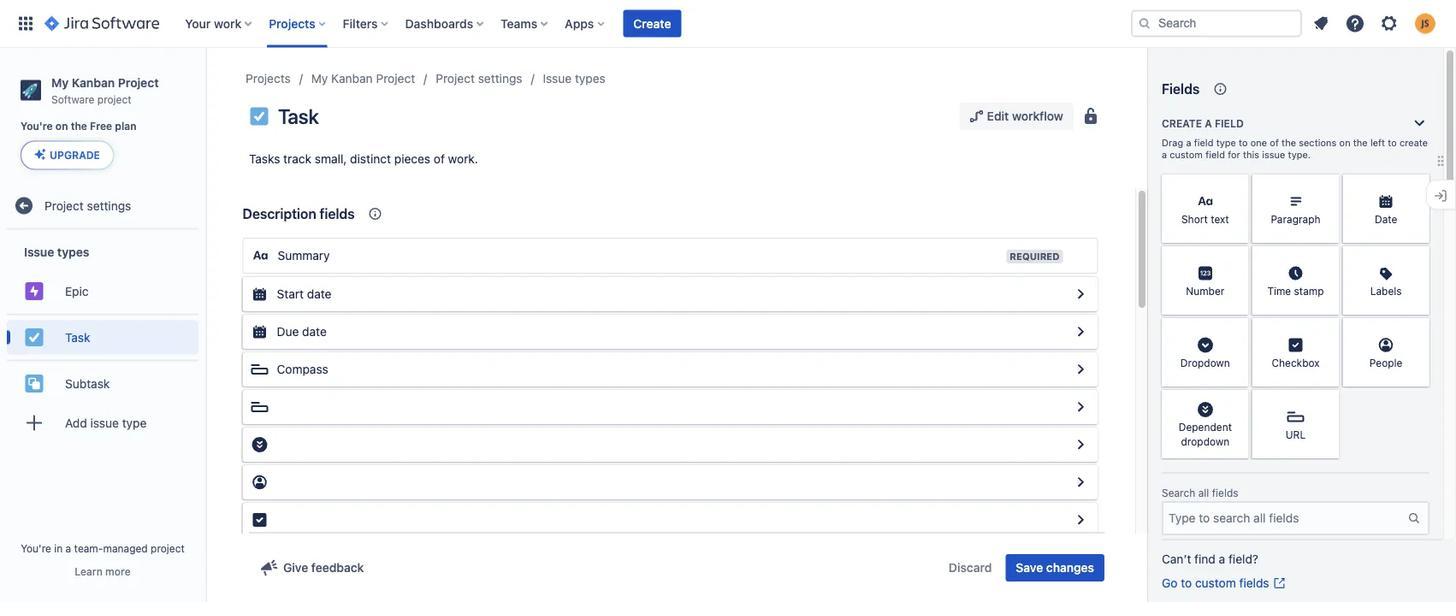 Task type: describe. For each thing, give the bounding box(es) containing it.
from
[[1240, 540, 1262, 552]]

go
[[1162, 576, 1178, 591]]

track
[[283, 152, 312, 166]]

teams
[[501, 16, 538, 30]]

subtask link
[[7, 367, 199, 401]]

apps button
[[560, 10, 611, 37]]

more information image for dropdown
[[1227, 320, 1248, 341]]

group containing issue types
[[7, 230, 199, 450]]

you're for you're on the free plan
[[21, 120, 53, 132]]

more information image for short text
[[1227, 176, 1248, 197]]

give
[[283, 561, 308, 575]]

task inside task link
[[65, 330, 90, 344]]

issue for issue types link
[[543, 71, 572, 86]]

subtask
[[65, 377, 110, 391]]

filters button
[[338, 10, 395, 37]]

2 horizontal spatial issue
[[1294, 540, 1319, 552]]

my kanban project software project
[[51, 75, 159, 105]]

all
[[1199, 487, 1210, 499]]

your
[[185, 16, 211, 30]]

required
[[1010, 251, 1060, 262]]

project down dashboards popup button
[[436, 71, 475, 86]]

dependent
[[1179, 421, 1232, 433]]

give feedback
[[283, 561, 364, 575]]

one
[[1251, 137, 1268, 148]]

24
[[1195, 540, 1208, 552]]

other
[[1265, 540, 1291, 552]]

left
[[1371, 137, 1386, 148]]

a right drag
[[1187, 137, 1192, 148]]

teams button
[[496, 10, 555, 37]]

my kanban project
[[311, 71, 415, 86]]

my kanban project link
[[311, 68, 415, 89]]

custom inside go to custom fields link
[[1196, 576, 1237, 591]]

help image
[[1345, 13, 1366, 34]]

1 horizontal spatial project settings link
[[436, 68, 523, 89]]

your profile and settings image
[[1416, 13, 1436, 34]]

projects for projects dropdown button
[[269, 16, 316, 30]]

0 horizontal spatial the
[[71, 120, 87, 132]]

more information image for checkbox
[[1317, 320, 1338, 341]]

create for create
[[634, 16, 671, 30]]

0 horizontal spatial project settings link
[[7, 189, 199, 223]]

this link will be opened in a new tab image
[[1273, 577, 1287, 591]]

notifications image
[[1311, 13, 1332, 34]]

settings image
[[1380, 13, 1400, 34]]

drag a field type to one of the sections on the left to create a custom field for this issue type.
[[1162, 137, 1429, 160]]

field for drag
[[1195, 137, 1214, 148]]

my for my kanban project software project
[[51, 75, 69, 89]]

my for my kanban project
[[311, 71, 328, 86]]

2 horizontal spatial the
[[1354, 137, 1368, 148]]

of inside drag a field type to one of the sections on the left to create a custom field for this issue type.
[[1270, 137, 1279, 148]]

issue for "group" containing issue types
[[24, 245, 54, 259]]

go to custom fields
[[1162, 576, 1270, 591]]

save changes
[[1016, 561, 1095, 575]]

2 horizontal spatial to
[[1389, 137, 1398, 148]]

give feedback button
[[249, 555, 374, 582]]

appswitcher icon image
[[15, 13, 36, 34]]

can't
[[1162, 552, 1192, 567]]

a down drag
[[1162, 149, 1168, 160]]

create
[[1400, 137, 1429, 148]]

dependent dropdown
[[1179, 421, 1232, 448]]

dropdown
[[1181, 357, 1231, 369]]

reuse
[[1162, 540, 1192, 552]]

fields up can't find a field?
[[1210, 540, 1237, 552]]

add issue type
[[65, 416, 147, 430]]

feedback
[[311, 561, 364, 575]]

more information image for paragraph
[[1317, 176, 1338, 197]]

reuse 24 fields from other issue types and projects
[[1162, 540, 1411, 552]]

managed
[[103, 543, 148, 555]]

distinct
[[350, 152, 391, 166]]

dropdown
[[1182, 436, 1230, 448]]

paragraph
[[1271, 213, 1321, 225]]

project inside my kanban project software project
[[118, 75, 159, 89]]

0 horizontal spatial project settings
[[45, 199, 131, 213]]

workflow
[[1012, 109, 1064, 123]]

save changes button
[[1006, 555, 1105, 582]]

you're on the free plan
[[21, 120, 137, 132]]

search image
[[1138, 17, 1152, 30]]

filters
[[343, 16, 378, 30]]

small,
[[315, 152, 347, 166]]

open field configuration image inside the compass button
[[1071, 359, 1092, 380]]

create for create a field
[[1162, 117, 1203, 129]]

and
[[1351, 540, 1369, 552]]

stamp
[[1295, 285, 1325, 297]]

more
[[105, 566, 131, 578]]

learn more
[[75, 566, 131, 578]]

issue types for "group" containing issue types
[[24, 245, 89, 259]]

software
[[51, 93, 95, 105]]

upgrade button
[[21, 142, 113, 169]]

open field configuration image inside due date button
[[1071, 322, 1092, 342]]

search all fields
[[1162, 487, 1239, 499]]

kanban for my kanban project software project
[[72, 75, 115, 89]]

issue types for issue types link
[[543, 71, 606, 86]]

tasks track small, distinct pieces of work.
[[249, 152, 478, 166]]

a down the more information about the fields icon
[[1205, 117, 1213, 129]]

no restrictions image
[[1081, 106, 1102, 127]]

more information image for dependent dropdown
[[1227, 392, 1248, 413]]

more information image for date
[[1408, 176, 1428, 197]]

open field configuration image inside start date button
[[1071, 284, 1092, 305]]

url
[[1286, 429, 1306, 441]]

you're in a team-managed project
[[21, 543, 185, 555]]

project down filters dropdown button
[[376, 71, 415, 86]]

for
[[1228, 149, 1241, 160]]

banner containing your work
[[0, 0, 1457, 48]]

start
[[277, 287, 304, 301]]

time stamp
[[1268, 285, 1325, 297]]

0 horizontal spatial settings
[[87, 199, 131, 213]]

more information image for time stamp
[[1317, 248, 1338, 269]]

issue inside button
[[90, 416, 119, 430]]

Search field
[[1131, 10, 1303, 37]]

fields inside go to custom fields link
[[1240, 576, 1270, 591]]

labels
[[1371, 285, 1403, 297]]

you're for you're in a team-managed project
[[21, 543, 51, 555]]

fields
[[1162, 81, 1200, 97]]

description fields
[[243, 206, 355, 222]]

short
[[1182, 213, 1208, 225]]

issue type icon image
[[249, 106, 270, 127]]

dashboards button
[[400, 10, 491, 37]]



Task type: locate. For each thing, give the bounding box(es) containing it.
0 vertical spatial issue
[[1263, 149, 1286, 160]]

you're left in
[[21, 543, 51, 555]]

you're
[[21, 120, 53, 132], [21, 543, 51, 555]]

of right "one"
[[1270, 137, 1279, 148]]

0 horizontal spatial on
[[56, 120, 68, 132]]

1 vertical spatial you're
[[21, 543, 51, 555]]

0 vertical spatial projects
[[269, 16, 316, 30]]

more information image for people
[[1408, 320, 1428, 341]]

0 horizontal spatial of
[[434, 152, 445, 166]]

more information image for number
[[1227, 248, 1248, 269]]

more information image for labels
[[1408, 248, 1428, 269]]

0 horizontal spatial types
[[57, 245, 89, 259]]

add issue type image
[[24, 413, 45, 433]]

open field configuration image
[[1071, 322, 1092, 342], [1071, 359, 1092, 380], [1071, 397, 1092, 418], [1071, 472, 1092, 493], [1071, 510, 1092, 531]]

issue right add
[[90, 416, 119, 430]]

types inside issue types link
[[575, 71, 606, 86]]

upgrade
[[50, 149, 100, 161]]

more information image down the text
[[1227, 248, 1248, 269]]

edit workflow
[[987, 109, 1064, 123]]

1 horizontal spatial issue
[[1263, 149, 1286, 160]]

1 horizontal spatial to
[[1239, 137, 1248, 148]]

type up for
[[1217, 137, 1237, 148]]

2 vertical spatial field
[[1206, 149, 1226, 160]]

project down "upgrade" 'button' on the top left of the page
[[45, 199, 84, 213]]

projects link
[[246, 68, 291, 89]]

pieces
[[394, 152, 431, 166]]

dashboards
[[405, 16, 473, 30]]

sidebar navigation image
[[187, 68, 224, 103]]

0 horizontal spatial kanban
[[72, 75, 115, 89]]

1 horizontal spatial types
[[575, 71, 606, 86]]

issue down "one"
[[1263, 149, 1286, 160]]

due date button
[[243, 315, 1099, 349]]

primary element
[[10, 0, 1131, 48]]

1 vertical spatial settings
[[87, 199, 131, 213]]

my
[[311, 71, 328, 86], [51, 75, 69, 89]]

your work
[[185, 16, 242, 30]]

sections
[[1299, 137, 1337, 148]]

more information image
[[1408, 176, 1428, 197], [1317, 248, 1338, 269], [1408, 248, 1428, 269], [1227, 320, 1248, 341], [1317, 320, 1338, 341], [1408, 320, 1428, 341], [1227, 392, 1248, 413]]

1 vertical spatial project
[[151, 543, 185, 555]]

tasks
[[249, 152, 280, 166]]

0 vertical spatial you're
[[21, 120, 53, 132]]

1 vertical spatial type
[[122, 416, 147, 430]]

field left for
[[1206, 149, 1226, 160]]

compass
[[277, 362, 328, 377]]

issue
[[1263, 149, 1286, 160], [90, 416, 119, 430], [1294, 540, 1319, 552]]

1 horizontal spatial issue
[[543, 71, 572, 86]]

1 horizontal spatial on
[[1340, 137, 1351, 148]]

work
[[214, 16, 242, 30]]

types down apps popup button
[[575, 71, 606, 86]]

kanban for my kanban project
[[331, 71, 373, 86]]

epic link
[[7, 274, 199, 308]]

1 you're from the top
[[21, 120, 53, 132]]

1 horizontal spatial task
[[278, 104, 319, 128]]

settings down upgrade
[[87, 199, 131, 213]]

edit
[[987, 109, 1009, 123]]

1 vertical spatial project settings link
[[7, 189, 199, 223]]

issue types inside "group"
[[24, 245, 89, 259]]

issue down primary element
[[543, 71, 572, 86]]

task right the 'issue type icon'
[[278, 104, 319, 128]]

issue inside drag a field type to one of the sections on the left to create a custom field for this issue type.
[[1263, 149, 1286, 160]]

date right start
[[307, 287, 332, 301]]

on up "upgrade" 'button' on the top left of the page
[[56, 120, 68, 132]]

team-
[[74, 543, 103, 555]]

to
[[1239, 137, 1248, 148], [1389, 137, 1398, 148], [1181, 576, 1192, 591]]

1 horizontal spatial kanban
[[331, 71, 373, 86]]

0 vertical spatial project settings
[[436, 71, 523, 86]]

0 horizontal spatial project
[[97, 93, 131, 105]]

1 horizontal spatial type
[[1217, 137, 1237, 148]]

0 vertical spatial date
[[307, 287, 332, 301]]

due date
[[277, 325, 327, 339]]

type inside drag a field type to one of the sections on the left to create a custom field for this issue type.
[[1217, 137, 1237, 148]]

1 vertical spatial projects
[[246, 71, 291, 86]]

search
[[1162, 487, 1196, 499]]

type.
[[1289, 149, 1311, 160]]

summary
[[278, 249, 330, 263]]

create button
[[623, 10, 682, 37]]

date inside due date button
[[302, 325, 327, 339]]

checkbox
[[1272, 357, 1320, 369]]

settings down teams at the left top of the page
[[478, 71, 523, 86]]

0 vertical spatial settings
[[478, 71, 523, 86]]

issue types
[[543, 71, 606, 86], [24, 245, 89, 259]]

your work button
[[180, 10, 259, 37]]

issue up 'epic' link
[[24, 245, 54, 259]]

0 vertical spatial on
[[56, 120, 68, 132]]

1 vertical spatial of
[[434, 152, 445, 166]]

1 vertical spatial issue
[[90, 416, 119, 430]]

type down subtask link
[[122, 416, 147, 430]]

2 vertical spatial types
[[1322, 540, 1348, 552]]

project settings link down upgrade
[[7, 189, 199, 223]]

1 vertical spatial on
[[1340, 137, 1351, 148]]

issue types down primary element
[[543, 71, 606, 86]]

custom inside drag a field type to one of the sections on the left to create a custom field for this issue type.
[[1170, 149, 1203, 160]]

0 vertical spatial task
[[278, 104, 319, 128]]

a right in
[[66, 543, 71, 555]]

types up epic
[[57, 245, 89, 259]]

project up plan
[[97, 93, 131, 105]]

discard button
[[939, 555, 1003, 582]]

text
[[1211, 213, 1230, 225]]

more information about the fields image
[[1210, 79, 1231, 99]]

1 open field configuration image from the top
[[1071, 322, 1092, 342]]

1 horizontal spatial settings
[[478, 71, 523, 86]]

kanban inside my kanban project software project
[[72, 75, 115, 89]]

more information about the context fields image
[[365, 204, 386, 224]]

date right due
[[302, 325, 327, 339]]

1 vertical spatial issue types
[[24, 245, 89, 259]]

date
[[1375, 213, 1398, 225]]

1 vertical spatial custom
[[1196, 576, 1237, 591]]

field down the create a field
[[1195, 137, 1214, 148]]

field?
[[1229, 552, 1259, 567]]

in
[[54, 543, 63, 555]]

1 vertical spatial types
[[57, 245, 89, 259]]

on inside drag a field type to one of the sections on the left to create a custom field for this issue type.
[[1340, 137, 1351, 148]]

task down epic
[[65, 330, 90, 344]]

create up drag
[[1162, 117, 1203, 129]]

a right "find"
[[1219, 552, 1226, 567]]

custom down can't find a field?
[[1196, 576, 1237, 591]]

1 horizontal spatial issue types
[[543, 71, 606, 86]]

field up for
[[1215, 117, 1244, 129]]

projects for projects "link" in the left of the page
[[246, 71, 291, 86]]

the up type.
[[1282, 137, 1297, 148]]

issue types link
[[543, 68, 606, 89]]

1 horizontal spatial my
[[311, 71, 328, 86]]

add issue type button
[[7, 406, 199, 440]]

projects button
[[264, 10, 333, 37]]

0 vertical spatial field
[[1215, 117, 1244, 129]]

project up plan
[[118, 75, 159, 89]]

open field configuration image
[[1071, 284, 1092, 305], [1071, 435, 1092, 455]]

0 vertical spatial of
[[1270, 137, 1279, 148]]

0 vertical spatial project settings link
[[436, 68, 523, 89]]

1 vertical spatial project settings
[[45, 199, 131, 213]]

to right the left
[[1389, 137, 1398, 148]]

jira software image
[[45, 13, 159, 34], [45, 13, 159, 34]]

1 vertical spatial date
[[302, 325, 327, 339]]

1 vertical spatial task
[[65, 330, 90, 344]]

0 horizontal spatial issue types
[[24, 245, 89, 259]]

more information image down for
[[1227, 176, 1248, 197]]

create inside button
[[634, 16, 671, 30]]

project settings down dashboards popup button
[[436, 71, 523, 86]]

1 horizontal spatial create
[[1162, 117, 1203, 129]]

learn
[[75, 566, 103, 578]]

0 horizontal spatial type
[[122, 416, 147, 430]]

save
[[1016, 561, 1044, 575]]

date inside start date button
[[307, 287, 332, 301]]

1 vertical spatial create
[[1162, 117, 1203, 129]]

of
[[1270, 137, 1279, 148], [434, 152, 445, 166]]

1 open field configuration image from the top
[[1071, 284, 1092, 305]]

free
[[90, 120, 112, 132]]

projects
[[269, 16, 316, 30], [246, 71, 291, 86]]

plan
[[115, 120, 137, 132]]

0 vertical spatial open field configuration image
[[1071, 284, 1092, 305]]

drag
[[1162, 137, 1184, 148]]

find
[[1195, 552, 1216, 567]]

settings
[[478, 71, 523, 86], [87, 199, 131, 213]]

1 horizontal spatial project settings
[[436, 71, 523, 86]]

banner
[[0, 0, 1457, 48]]

fields left this link will be opened in a new tab image
[[1240, 576, 1270, 591]]

0 horizontal spatial issue
[[90, 416, 119, 430]]

0 vertical spatial issue
[[543, 71, 572, 86]]

date for due date
[[302, 325, 327, 339]]

type inside add issue type button
[[122, 416, 147, 430]]

due
[[277, 325, 299, 339]]

1 horizontal spatial the
[[1282, 137, 1297, 148]]

group
[[7, 230, 199, 450]]

issue types up epic
[[24, 245, 89, 259]]

the left free
[[71, 120, 87, 132]]

2 open field configuration image from the top
[[1071, 359, 1092, 380]]

number
[[1186, 285, 1225, 297]]

discard
[[949, 561, 992, 575]]

short text
[[1182, 213, 1230, 225]]

1 vertical spatial field
[[1195, 137, 1214, 148]]

task group
[[7, 314, 199, 360]]

the
[[71, 120, 87, 132], [1282, 137, 1297, 148], [1354, 137, 1368, 148]]

more information image
[[1227, 176, 1248, 197], [1317, 176, 1338, 197], [1227, 248, 1248, 269]]

fields
[[320, 206, 355, 222], [1213, 487, 1239, 499], [1210, 540, 1237, 552], [1240, 576, 1270, 591]]

apps
[[565, 16, 594, 30]]

kanban down filters
[[331, 71, 373, 86]]

the left the left
[[1354, 137, 1368, 148]]

projects
[[1372, 540, 1411, 552]]

issue inside "group"
[[24, 245, 54, 259]]

project settings link
[[436, 68, 523, 89], [7, 189, 199, 223]]

4 open field configuration image from the top
[[1071, 472, 1092, 493]]

to up this
[[1239, 137, 1248, 148]]

fields left the more information about the context fields icon on the left top
[[320, 206, 355, 222]]

compass button
[[243, 353, 1099, 387]]

1 horizontal spatial project
[[151, 543, 185, 555]]

task link
[[7, 320, 199, 355]]

0 horizontal spatial issue
[[24, 245, 54, 259]]

my inside my kanban project software project
[[51, 75, 69, 89]]

project
[[97, 93, 131, 105], [151, 543, 185, 555]]

projects up the 'issue type icon'
[[246, 71, 291, 86]]

0 horizontal spatial create
[[634, 16, 671, 30]]

create a field
[[1162, 117, 1244, 129]]

project inside my kanban project software project
[[97, 93, 131, 105]]

changes
[[1047, 561, 1095, 575]]

0 vertical spatial type
[[1217, 137, 1237, 148]]

date for start date
[[307, 287, 332, 301]]

types left and
[[1322, 540, 1348, 552]]

kanban up software
[[72, 75, 115, 89]]

can't find a field?
[[1162, 552, 1259, 567]]

projects up projects "link" in the left of the page
[[269, 16, 316, 30]]

learn more button
[[75, 565, 131, 579]]

2 open field configuration image from the top
[[1071, 435, 1092, 455]]

more information image down sections
[[1317, 176, 1338, 197]]

project settings down upgrade
[[45, 199, 131, 213]]

a
[[1205, 117, 1213, 129], [1187, 137, 1192, 148], [1162, 149, 1168, 160], [66, 543, 71, 555], [1219, 552, 1226, 567]]

field for create
[[1215, 117, 1244, 129]]

go to custom fields link
[[1162, 575, 1287, 592]]

description
[[243, 206, 316, 222]]

0 vertical spatial project
[[97, 93, 131, 105]]

issue right "other"
[[1294, 540, 1319, 552]]

0 vertical spatial types
[[575, 71, 606, 86]]

my up software
[[51, 75, 69, 89]]

2 horizontal spatial types
[[1322, 540, 1348, 552]]

of left "work."
[[434, 152, 445, 166]]

on right sections
[[1340, 137, 1351, 148]]

create right apps popup button
[[634, 16, 671, 30]]

2 vertical spatial issue
[[1294, 540, 1319, 552]]

people
[[1370, 357, 1403, 369]]

project right "managed"
[[151, 543, 185, 555]]

project settings link down dashboards popup button
[[436, 68, 523, 89]]

fields right all at right
[[1213, 487, 1239, 499]]

1 horizontal spatial of
[[1270, 137, 1279, 148]]

edit workflow button
[[960, 103, 1074, 130]]

you're up "upgrade" 'button' on the top left of the page
[[21, 120, 53, 132]]

0 horizontal spatial task
[[65, 330, 90, 344]]

add
[[65, 416, 87, 430]]

projects inside dropdown button
[[269, 16, 316, 30]]

custom down drag
[[1170, 149, 1203, 160]]

start date
[[277, 287, 332, 301]]

to right go
[[1181, 576, 1192, 591]]

0 vertical spatial issue types
[[543, 71, 606, 86]]

1 vertical spatial issue
[[24, 245, 54, 259]]

my right projects "link" in the left of the page
[[311, 71, 328, 86]]

create
[[634, 16, 671, 30], [1162, 117, 1203, 129]]

3 open field configuration image from the top
[[1071, 397, 1092, 418]]

2 you're from the top
[[21, 543, 51, 555]]

1 vertical spatial open field configuration image
[[1071, 435, 1092, 455]]

5 open field configuration image from the top
[[1071, 510, 1092, 531]]

0 horizontal spatial to
[[1181, 576, 1192, 591]]

0 horizontal spatial my
[[51, 75, 69, 89]]

0 vertical spatial custom
[[1170, 149, 1203, 160]]

Type to search all fields text field
[[1164, 503, 1408, 534]]

issue
[[543, 71, 572, 86], [24, 245, 54, 259]]

0 vertical spatial create
[[634, 16, 671, 30]]

work.
[[448, 152, 478, 166]]



Task type: vqa. For each thing, say whether or not it's contained in the screenshot.
"Search"
yes



